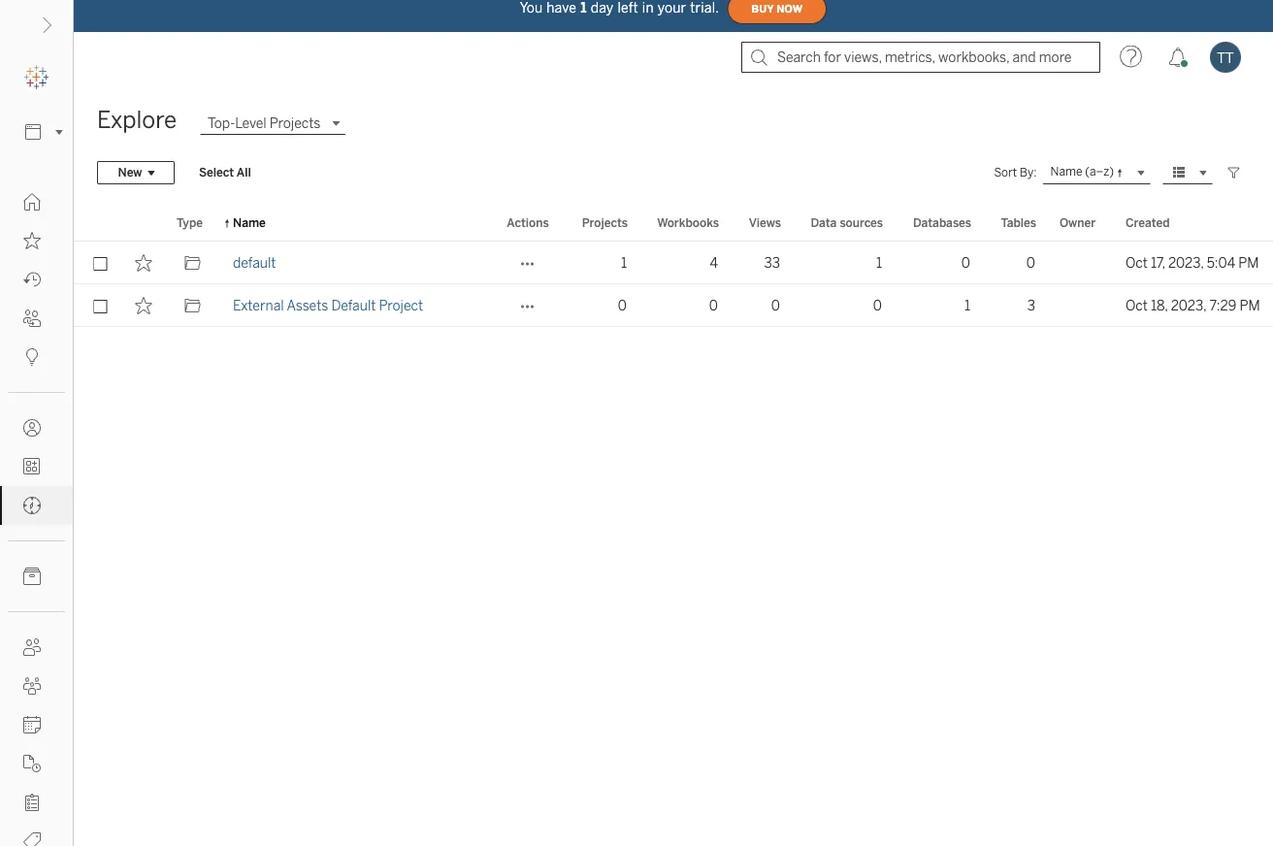 Task type: locate. For each thing, give the bounding box(es) containing it.
views
[[749, 221, 781, 235]]

default link
[[233, 247, 276, 290]]

grid containing default
[[74, 210, 1274, 846]]

cell right '3'
[[1048, 290, 1114, 333]]

1
[[581, 5, 587, 21], [621, 260, 627, 276], [876, 260, 882, 276], [965, 303, 971, 319]]

1 horizontal spatial projects
[[582, 221, 628, 235]]

2023,
[[1169, 260, 1204, 276], [1171, 303, 1207, 319]]

workbooks
[[657, 221, 719, 235]]

name
[[1051, 170, 1083, 184], [233, 221, 266, 235]]

1 horizontal spatial name
[[1051, 170, 1083, 184]]

0 horizontal spatial projects
[[270, 121, 321, 137]]

0 vertical spatial projects
[[270, 121, 321, 137]]

top-level projects button
[[200, 117, 346, 141]]

2 cell from the top
[[1048, 290, 1114, 333]]

project image
[[184, 260, 201, 277]]

projects inside "grid"
[[582, 221, 628, 235]]

name inside name (a–z) dropdown button
[[1051, 170, 1083, 184]]

buy now button
[[727, 0, 827, 30]]

external assets default project link
[[233, 290, 423, 333]]

2 row from the top
[[74, 290, 1274, 333]]

actions
[[507, 221, 549, 235]]

row down 4
[[74, 290, 1274, 333]]

17,
[[1151, 260, 1166, 276]]

1 vertical spatial 2023,
[[1171, 303, 1207, 319]]

0 vertical spatial pm
[[1239, 260, 1260, 276]]

sort
[[994, 171, 1017, 185]]

row
[[74, 247, 1274, 290], [74, 290, 1274, 333]]

grid
[[74, 210, 1274, 846]]

name up default at left top
[[233, 221, 266, 235]]

1 cell from the top
[[1048, 247, 1114, 290]]

name for name
[[233, 221, 266, 235]]

cell for oct 17, 2023, 5:04 pm
[[1048, 247, 1114, 290]]

sources
[[840, 221, 883, 235]]

0 vertical spatial name
[[1051, 170, 1083, 184]]

name (a–z)
[[1051, 170, 1114, 184]]

0
[[962, 260, 971, 276], [1027, 260, 1036, 276], [618, 303, 627, 319], [709, 303, 718, 319], [772, 303, 780, 319], [873, 303, 882, 319]]

1 vertical spatial oct
[[1126, 303, 1148, 319]]

projects right level
[[270, 121, 321, 137]]

0 vertical spatial oct
[[1126, 260, 1148, 276]]

0 horizontal spatial name
[[233, 221, 266, 235]]

2023, right 17,
[[1169, 260, 1204, 276]]

you
[[520, 5, 543, 21]]

external assets default project
[[233, 303, 423, 319]]

type
[[177, 221, 203, 235]]

1 vertical spatial name
[[233, 221, 266, 235]]

databases
[[913, 221, 972, 235]]

projects right actions
[[582, 221, 628, 235]]

oct for oct 18, 2023, 7:29 pm
[[1126, 303, 1148, 319]]

row containing external assets default project
[[74, 290, 1274, 333]]

in
[[642, 5, 654, 21]]

1 oct from the top
[[1126, 260, 1148, 276]]

level
[[235, 121, 267, 137]]

3
[[1028, 303, 1036, 319]]

row down workbooks at the right top of page
[[74, 247, 1274, 290]]

4
[[710, 260, 718, 276]]

cell down owner
[[1048, 247, 1114, 290]]

0 vertical spatial 2023,
[[1169, 260, 1204, 276]]

18,
[[1151, 303, 1168, 319]]

pm
[[1239, 260, 1260, 276], [1240, 303, 1261, 319]]

1 row from the top
[[74, 247, 1274, 290]]

project image
[[184, 302, 201, 320]]

navigation panel element
[[0, 58, 73, 846]]

oct
[[1126, 260, 1148, 276], [1126, 303, 1148, 319]]

1 left the 'day'
[[581, 5, 587, 21]]

sort by:
[[994, 171, 1037, 185]]

1 vertical spatial projects
[[582, 221, 628, 235]]

pm for oct 18, 2023, 7:29 pm
[[1240, 303, 1261, 319]]

new button
[[97, 167, 175, 190]]

list view image
[[1171, 169, 1188, 187]]

5:04
[[1207, 260, 1236, 276]]

oct for oct 17, 2023, 5:04 pm
[[1126, 260, 1148, 276]]

Search for views, metrics, workbooks, and more text field
[[742, 47, 1101, 78]]

7:29
[[1210, 303, 1237, 319]]

cell
[[1048, 247, 1114, 290], [1048, 290, 1114, 333]]

2 oct from the top
[[1126, 303, 1148, 319]]

row group
[[74, 247, 1274, 333]]

projects
[[270, 121, 321, 137], [582, 221, 628, 235]]

name left (a–z)
[[1051, 170, 1083, 184]]

projects inside top-level projects dropdown button
[[270, 121, 321, 137]]

day
[[591, 5, 614, 21]]

1 left '3'
[[965, 303, 971, 319]]

oct 18, 2023, 7:29 pm
[[1126, 303, 1261, 319]]

project
[[379, 303, 423, 319]]

pm right 7:29
[[1240, 303, 1261, 319]]

1 vertical spatial pm
[[1240, 303, 1261, 319]]

2023, right 18,
[[1171, 303, 1207, 319]]

name inside "grid"
[[233, 221, 266, 235]]

oct 17, 2023, 5:04 pm
[[1126, 260, 1260, 276]]

oct left 17,
[[1126, 260, 1148, 276]]

oct left 18,
[[1126, 303, 1148, 319]]

33
[[764, 260, 780, 276]]

pm right "5:04"
[[1239, 260, 1260, 276]]

tables
[[1001, 221, 1037, 235]]

by:
[[1020, 171, 1037, 185]]



Task type: vqa. For each thing, say whether or not it's contained in the screenshot.
You
yes



Task type: describe. For each thing, give the bounding box(es) containing it.
(a–z)
[[1085, 170, 1114, 184]]

2023, for 7:29
[[1171, 303, 1207, 319]]

new
[[118, 171, 142, 185]]

trial.
[[690, 5, 720, 21]]

select
[[199, 171, 234, 185]]

row group containing default
[[74, 247, 1274, 333]]

now
[[777, 8, 803, 20]]

main navigation. press the up and down arrow keys to access links. element
[[0, 182, 73, 846]]

default
[[233, 260, 276, 276]]

cell for oct 18, 2023, 7:29 pm
[[1048, 290, 1114, 333]]

pm for oct 17, 2023, 5:04 pm
[[1239, 260, 1260, 276]]

data
[[811, 221, 837, 235]]

select all
[[199, 171, 251, 185]]

you have 1 day left in your trial.
[[520, 5, 720, 21]]

buy now
[[752, 8, 803, 20]]

1 down sources
[[876, 260, 882, 276]]

buy
[[752, 8, 774, 20]]

top-level projects
[[208, 121, 321, 137]]

2023, for 5:04
[[1169, 260, 1204, 276]]

name for name (a–z)
[[1051, 170, 1083, 184]]

your
[[658, 5, 687, 21]]

select all button
[[186, 167, 264, 190]]

created
[[1126, 221, 1170, 235]]

all
[[237, 171, 251, 185]]

row containing default
[[74, 247, 1274, 290]]

explore
[[97, 112, 177, 139]]

name (a–z) button
[[1043, 167, 1151, 190]]

1 left 4
[[621, 260, 627, 276]]

owner
[[1060, 221, 1096, 235]]

assets
[[287, 303, 328, 319]]

default
[[331, 303, 376, 319]]

top-
[[208, 121, 235, 137]]

have
[[547, 5, 577, 21]]

external
[[233, 303, 284, 319]]

data sources
[[811, 221, 883, 235]]

left
[[618, 5, 639, 21]]



